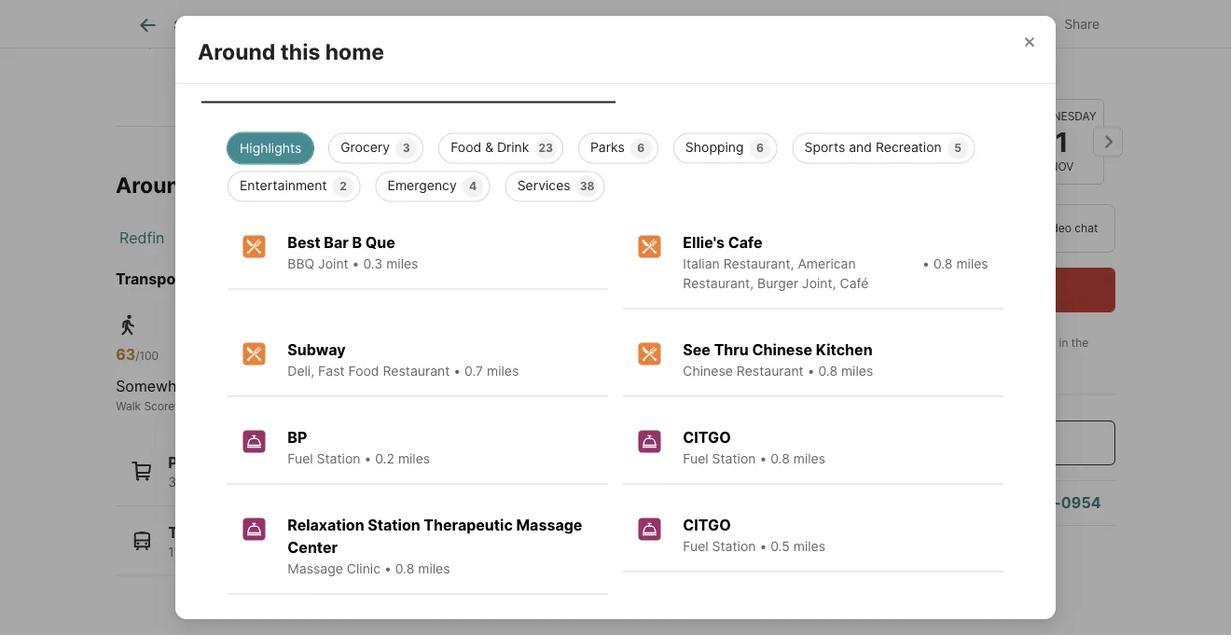 Task type: describe. For each thing, give the bounding box(es) containing it.
transit for transit
[[802, 68, 844, 84]]

wednesday
[[1028, 109, 1097, 123]]

• 0.8 miles
[[923, 256, 989, 272]]

• inside best bar b que bbq joint • 0.3 miles
[[352, 256, 360, 272]]

around this home inside dialog
[[198, 38, 384, 64]]

subway deli, fast food restaurant • 0.7 miles
[[288, 341, 519, 379]]

or
[[249, 2, 259, 16]]

intended
[[571, 2, 618, 16]]

and inside school service boundaries are intended to be used as a reference only; they may change and are not
[[210, 19, 229, 33]]

score
[[144, 399, 174, 413]]

1 vertical spatial around
[[116, 172, 193, 198]]

63
[[116, 346, 136, 364]]

favorite button
[[808, 4, 915, 42]]

redfin agents led
[[867, 336, 959, 350]]

restaurants,
[[265, 474, 339, 490]]

walkable
[[195, 377, 257, 395]]

bar
[[324, 234, 349, 252]]

0 vertical spatial 30
[[859, 125, 896, 158]]

2
[[340, 180, 347, 193]]

fast
[[318, 363, 345, 379]]

not inside school service boundaries are intended to be used as a reference only; they may change and are not
[[253, 19, 270, 33]]

s
[[312, 270, 321, 288]]

clinic
[[347, 561, 381, 577]]

nov
[[1050, 160, 1074, 174]]

property details tab
[[339, 3, 479, 48]]

italian restaurant, american restaurant, burger joint, café
[[683, 256, 869, 292]]

2 vertical spatial home
[[243, 172, 302, 198]]

agents
[[904, 336, 940, 350]]

1 vertical spatial around this home
[[116, 172, 302, 198]]

119,
[[247, 544, 271, 560]]

morgan park
[[356, 228, 445, 247]]

this up illinois 'link'
[[198, 172, 238, 198]]

as
[[680, 2, 693, 16]]

somewhat
[[116, 377, 191, 395]]

groceries,
[[180, 474, 241, 490]]

tab list inside the around this home dialog
[[198, 49, 1034, 103]]

349,
[[275, 544, 303, 560]]

services 38
[[518, 178, 595, 194]]

this right tour
[[907, 67, 947, 93]]

guaranteed to be accurate. to verify school enrollment eligibility, contact the school district directly.
[[116, 19, 757, 50]]

60643
[[1021, 336, 1056, 350]]

1 vertical spatial massage
[[288, 561, 343, 577]]

citgo fuel station • 0.8 miles
[[683, 429, 826, 467]]

station for citgo fuel station • 0.5 miles
[[712, 539, 756, 555]]

last
[[867, 353, 886, 367]]

burger
[[758, 276, 799, 292]]

912-
[[1028, 494, 1062, 512]]

1 horizontal spatial chinese
[[752, 341, 813, 359]]

school service boundaries are intended to be used as a reference only; they may change and are not
[[116, 2, 784, 33]]

station inside relaxation station therapeutic massage center massage clinic • 0.8 miles
[[368, 516, 420, 535]]

fuel for citgo fuel station • 0.8 miles
[[683, 451, 709, 467]]

0.7
[[465, 363, 483, 379]]

see thru chinese kitchen chinese restaurant • 0.8 miles
[[683, 341, 874, 379]]

search
[[174, 17, 219, 33]]

this up guaranteed
[[320, 2, 339, 16]]

redfin does not endorse or guarantee this information.
[[116, 2, 405, 16]]

1 school from the left
[[469, 19, 504, 33]]

go tour this home
[[824, 67, 1011, 93]]

4
[[469, 180, 477, 193]]

citgo for citgo fuel station • 0.5 miles
[[683, 516, 731, 535]]

park
[[414, 228, 445, 247]]

to inside guaranteed to be accurate. to verify school enrollment eligibility, contact the school district directly.
[[337, 19, 348, 33]]

tab list containing search
[[116, 0, 736, 48]]

31 oct
[[954, 125, 985, 174]]

6 for shopping
[[757, 141, 764, 155]]

boundaries
[[489, 2, 548, 16]]

tour
[[998, 222, 1022, 235]]

illinois
[[194, 228, 238, 247]]

50
[[335, 346, 355, 364]]

1
[[1056, 125, 1069, 158]]

tour
[[858, 67, 902, 93]]

drink
[[497, 140, 529, 155]]

• inside subway deli, fast food restaurant • 0.7 miles
[[454, 363, 461, 379]]

services
[[518, 178, 571, 194]]

miles inside subway deli, fast food restaurant • 0.7 miles
[[487, 363, 519, 379]]

• down "tour via video chat" list box
[[923, 256, 930, 272]]

0 vertical spatial not
[[182, 2, 199, 16]]

accurate.
[[367, 19, 417, 33]]

miles inside citgo fuel station • 0.8 miles
[[794, 451, 826, 467]]

30 inside in the last 30 days
[[889, 353, 903, 367]]

30 oct
[[859, 125, 896, 174]]

grocery
[[341, 140, 390, 155]]

eligibility,
[[566, 19, 615, 33]]

miles inside see thru chinese kitchen chinese restaurant • 0.8 miles
[[842, 363, 874, 379]]

next image
[[1094, 127, 1123, 157]]

ri
[[307, 544, 318, 560]]

31
[[954, 125, 985, 158]]

sports and recreation
[[805, 140, 942, 155]]

around inside dialog
[[198, 38, 276, 64]]

transportation
[[116, 270, 225, 288]]

kitchen
[[816, 341, 873, 359]]

20
[[245, 474, 261, 490]]

does
[[153, 2, 179, 16]]

wednesday 1 nov
[[1028, 109, 1097, 174]]

1 horizontal spatial food
[[451, 140, 482, 155]]

joint,
[[802, 276, 837, 292]]

district
[[720, 19, 757, 33]]

(773) 912-0954 link
[[985, 494, 1102, 512]]

church
[[325, 270, 379, 288]]

best
[[288, 234, 321, 252]]

video
[[1043, 222, 1072, 235]]

0.8 inside see thru chinese kitchen chinese restaurant • 0.8 miles
[[819, 363, 838, 379]]

directly.
[[116, 36, 158, 50]]

overview tab
[[239, 3, 339, 48]]

0.5
[[771, 539, 790, 555]]

information.
[[342, 2, 405, 16]]

0.8 inside relaxation station therapeutic massage center massage clinic • 0.8 miles
[[395, 561, 415, 577]]

the inside guaranteed to be accurate. to verify school enrollment eligibility, contact the school district directly.
[[662, 19, 679, 33]]

station for bp fuel station • 0.2 miles
[[317, 451, 361, 467]]

see
[[683, 341, 711, 359]]

somewhat walkable walk score ®
[[116, 377, 257, 413]]



Task type: locate. For each thing, give the bounding box(es) containing it.
places for places
[[387, 68, 430, 84]]

around this home down overview
[[198, 38, 384, 64]]

places inside places 3 groceries, 20 restaurants, 6 parks
[[168, 454, 217, 472]]

0 horizontal spatial to
[[337, 19, 348, 33]]

guaranteed
[[273, 19, 334, 33]]

0 vertical spatial redfin
[[116, 2, 150, 16]]

property details
[[360, 17, 458, 33]]

fuel for citgo fuel station • 0.5 miles
[[683, 539, 709, 555]]

0 horizontal spatial restaurant
[[383, 363, 450, 379]]

0 vertical spatial are
[[551, 2, 568, 16]]

30 right last
[[889, 353, 903, 367]]

emergency
[[388, 178, 457, 194]]

111,
[[168, 544, 189, 560]]

café
[[840, 276, 869, 292]]

led
[[943, 336, 959, 350]]

0 vertical spatial the
[[662, 19, 679, 33]]

tab list
[[116, 0, 736, 48], [198, 49, 1034, 103]]

citgo fuel station • 0.5 miles
[[683, 516, 826, 555]]

school down a
[[682, 19, 717, 33]]

5
[[955, 141, 962, 155]]

st
[[382, 270, 398, 288]]

1 vertical spatial places
[[168, 454, 217, 472]]

to down information.
[[337, 19, 348, 33]]

miles inside best bar b que bbq joint • 0.3 miles
[[386, 256, 418, 272]]

massage
[[516, 516, 583, 535], [288, 561, 343, 577]]

best bar b que bbq joint • 0.3 miles
[[288, 234, 418, 272]]

illinois link
[[194, 228, 238, 247]]

fuel inside citgo fuel station • 0.5 miles
[[683, 539, 709, 555]]

list box inside the around this home dialog
[[213, 126, 1019, 202]]

guarantee
[[263, 2, 316, 16]]

38
[[580, 180, 595, 193]]

3 up emergency in the top left of the page
[[403, 141, 410, 155]]

food inside subway deli, fast food restaurant • 0.7 miles
[[348, 363, 379, 379]]

tab list containing places
[[198, 49, 1034, 103]]

station inside citgo fuel station • 0.8 miles
[[712, 451, 756, 467]]

1 vertical spatial chinese
[[683, 363, 733, 379]]

0 horizontal spatial chinese
[[683, 363, 733, 379]]

home inside dialog
[[325, 38, 384, 64]]

& left tax
[[530, 17, 538, 33]]

0.8 down kitchen
[[819, 363, 838, 379]]

0 horizontal spatial massage
[[288, 561, 343, 577]]

be inside school service boundaries are intended to be used as a reference only; they may change and are not
[[635, 2, 648, 16]]

schools
[[649, 17, 700, 33]]

& for sale
[[530, 17, 538, 33]]

• left 0.3
[[352, 256, 360, 272]]

1 horizontal spatial around
[[198, 38, 276, 64]]

115,
[[220, 544, 244, 560]]

parks
[[354, 474, 388, 490]]

& for food
[[485, 140, 494, 155]]

to inside school service boundaries are intended to be used as a reference only; they may change and are not
[[621, 2, 632, 16]]

chinese down see
[[683, 363, 733, 379]]

miles inside bp fuel station • 0.2 miles
[[398, 451, 430, 467]]

chicago link
[[268, 228, 326, 247]]

0 vertical spatial restaurant,
[[724, 256, 794, 272]]

list box containing grocery
[[213, 126, 1019, 202]]

fuel inside citgo fuel station • 0.8 miles
[[683, 451, 709, 467]]

to
[[621, 2, 632, 16], [337, 19, 348, 33]]

chicago
[[268, 228, 326, 247]]

1 vertical spatial 30
[[889, 353, 903, 367]]

home down highlights
[[243, 172, 302, 198]]

miles inside citgo fuel station • 0.5 miles
[[794, 539, 826, 555]]

0.8 up citgo fuel station • 0.5 miles
[[771, 451, 790, 467]]

schools tab
[[628, 3, 721, 48]]

None button
[[835, 98, 920, 186], [927, 99, 1012, 185], [1020, 99, 1105, 185], [835, 98, 920, 186], [927, 99, 1012, 185], [1020, 99, 1105, 185]]

used
[[651, 2, 677, 16]]

property
[[360, 17, 414, 33]]

• up citgo fuel station • 0.5 miles
[[760, 451, 767, 467]]

restaurant inside see thru chinese kitchen chinese restaurant • 0.8 miles
[[737, 363, 804, 379]]

the inside in the last 30 days
[[1072, 336, 1089, 350]]

(773) 912-0954
[[985, 494, 1102, 512]]

places for places 3 groceries, 20 restaurants, 6 parks
[[168, 454, 217, 472]]

6 inside places 3 groceries, 20 restaurants, 6 parks
[[342, 474, 350, 490]]

to
[[420, 19, 433, 33]]

home
[[325, 38, 384, 64], [952, 67, 1011, 93], [243, 172, 302, 198]]

1 vertical spatial citgo
[[683, 516, 731, 535]]

oct for 31
[[958, 160, 982, 174]]

0 vertical spatial &
[[530, 17, 538, 33]]

fuel for bp fuel station • 0.2 miles
[[288, 451, 313, 467]]

are up sale & tax history
[[551, 2, 568, 16]]

1 vertical spatial food
[[348, 363, 379, 379]]

redfin for redfin agents led
[[867, 336, 901, 350]]

0 vertical spatial transit
[[802, 68, 844, 84]]

1 vertical spatial transit
[[168, 523, 219, 542]]

0 vertical spatial 3
[[403, 141, 410, 155]]

0 horizontal spatial transit
[[168, 523, 219, 542]]

0 horizontal spatial and
[[210, 19, 229, 33]]

station inside bp fuel station • 0.2 miles
[[317, 451, 361, 467]]

que
[[366, 234, 395, 252]]

• right 'clinic'
[[384, 561, 392, 577]]

be
[[635, 2, 648, 16], [351, 19, 364, 33]]

0 vertical spatial places
[[387, 68, 430, 84]]

30 right sports
[[859, 125, 896, 158]]

• inside see thru chinese kitchen chinese restaurant • 0.8 miles
[[808, 363, 815, 379]]

restaurant, down italian
[[683, 276, 754, 292]]

this
[[320, 2, 339, 16], [281, 38, 320, 64], [907, 67, 947, 93], [198, 172, 238, 198]]

around this home dialog
[[175, 16, 1056, 635]]

6
[[638, 141, 645, 155], [757, 141, 764, 155], [342, 474, 350, 490]]

oct
[[866, 160, 889, 174], [958, 160, 982, 174]]

are down or
[[233, 19, 249, 33]]

2 citgo from the top
[[683, 516, 731, 535]]

not up search
[[182, 2, 199, 16]]

station down parks
[[368, 516, 420, 535]]

transit for transit 111, 112, 115, 119, 349, ri
[[168, 523, 219, 542]]

restaurant left 0.7
[[383, 363, 450, 379]]

• inside bp fuel station • 0.2 miles
[[364, 451, 372, 467]]

0 horizontal spatial 3
[[168, 474, 176, 490]]

1 horizontal spatial and
[[849, 140, 872, 155]]

station for citgo fuel station • 0.8 miles
[[712, 451, 756, 467]]

around this home element
[[198, 16, 407, 65]]

around down endorse on the top
[[198, 38, 276, 64]]

0 horizontal spatial the
[[662, 19, 679, 33]]

chinese right thru at the right
[[752, 341, 813, 359]]

0.3
[[363, 256, 383, 272]]

citgo down citgo fuel station • 0.8 miles
[[683, 516, 731, 535]]

1 horizontal spatial places
[[387, 68, 430, 84]]

oct inside 30 oct
[[866, 160, 889, 174]]

• left 0.7
[[454, 363, 461, 379]]

deli,
[[288, 363, 315, 379]]

station up parks
[[317, 451, 361, 467]]

0.8
[[934, 256, 953, 272], [819, 363, 838, 379], [771, 451, 790, 467], [395, 561, 415, 577]]

2 restaurant from the left
[[737, 363, 804, 379]]

contact
[[618, 19, 658, 33]]

thru
[[714, 341, 749, 359]]

around this home up illinois 'link'
[[116, 172, 302, 198]]

places up groceries,
[[168, 454, 217, 472]]

• inside citgo fuel station • 0.8 miles
[[760, 451, 767, 467]]

places down guaranteed to be accurate. to verify school enrollment eligibility, contact the school district directly.
[[387, 68, 430, 84]]

0 vertical spatial tab list
[[116, 0, 736, 48]]

1 vertical spatial restaurant,
[[683, 276, 754, 292]]

redfin up last
[[867, 336, 901, 350]]

1 horizontal spatial massage
[[516, 516, 583, 535]]

• inside citgo fuel station • 0.5 miles
[[760, 539, 767, 555]]

the right in
[[1072, 336, 1089, 350]]

3 left groceries,
[[168, 474, 176, 490]]

and down endorse on the top
[[210, 19, 229, 33]]

0 vertical spatial to
[[621, 2, 632, 16]]

food
[[451, 140, 482, 155], [348, 363, 379, 379]]

1 horizontal spatial to
[[621, 2, 632, 16]]

0.8 down "tour via video chat" list box
[[934, 256, 953, 272]]

0 horizontal spatial 6
[[342, 474, 350, 490]]

this down guaranteed
[[281, 38, 320, 64]]

0 horizontal spatial around
[[116, 172, 193, 198]]

go
[[824, 67, 853, 93]]

redfin up 'transportation'
[[119, 228, 165, 247]]

& inside sale & tax history tab
[[530, 17, 538, 33]]

transit left tour
[[802, 68, 844, 84]]

school down service
[[469, 19, 504, 33]]

bp
[[288, 429, 307, 447]]

restaurant down thru at the right
[[737, 363, 804, 379]]

1 vertical spatial are
[[233, 19, 249, 33]]

0 vertical spatial citgo
[[683, 429, 731, 447]]

restaurant inside subway deli, fast food restaurant • 0.7 miles
[[383, 363, 450, 379]]

transit inside transit 111, 112, 115, 119, 349, ri
[[168, 523, 219, 542]]

2 oct from the left
[[958, 160, 982, 174]]

transit up 112,
[[168, 523, 219, 542]]

3 inside places 3 groceries, 20 restaurants, 6 parks
[[168, 474, 176, 490]]

enrollment
[[507, 19, 563, 33]]

station inside citgo fuel station • 0.5 miles
[[712, 539, 756, 555]]

this inside the "around this home" element
[[281, 38, 320, 64]]

0.8 right 'clinic'
[[395, 561, 415, 577]]

places 3 groceries, 20 restaurants, 6 parks
[[168, 454, 388, 490]]

days
[[906, 353, 931, 367]]

redfin link
[[119, 228, 165, 247]]

1 vertical spatial be
[[351, 19, 364, 33]]

morgan
[[356, 228, 409, 247]]

search link
[[136, 14, 219, 36]]

1 vertical spatial 3
[[168, 474, 176, 490]]

ellie's cafe
[[683, 234, 763, 252]]

miles inside relaxation station therapeutic massage center massage clinic • 0.8 miles
[[418, 561, 450, 577]]

tour via video chat list box
[[824, 204, 1116, 253]]

1 citgo from the top
[[683, 429, 731, 447]]

1 vertical spatial the
[[1072, 336, 1089, 350]]

citgo inside citgo fuel station • 0.5 miles
[[683, 516, 731, 535]]

1 horizontal spatial restaurant
[[737, 363, 804, 379]]

morgan park link
[[356, 228, 445, 247]]

1 vertical spatial &
[[485, 140, 494, 155]]

23
[[539, 141, 553, 155]]

0.8 inside citgo fuel station • 0.8 miles
[[771, 451, 790, 467]]

fuel inside bp fuel station • 0.2 miles
[[288, 451, 313, 467]]

• left 0.2
[[364, 451, 372, 467]]

center
[[288, 539, 338, 557]]

bikeable
[[501, 377, 560, 395]]

oct for 30
[[866, 160, 889, 174]]

therapeutic
[[424, 516, 513, 535]]

good
[[335, 377, 373, 395]]

1 horizontal spatial home
[[325, 38, 384, 64]]

in the last 30 days
[[867, 336, 1092, 367]]

30
[[859, 125, 896, 158], [889, 353, 903, 367]]

0 horizontal spatial food
[[348, 363, 379, 379]]

0 horizontal spatial not
[[182, 2, 199, 16]]

parks
[[591, 140, 625, 155]]

oct inside 31 oct
[[958, 160, 982, 174]]

reference
[[705, 2, 756, 16]]

6 right parks
[[638, 141, 645, 155]]

around up "redfin" link
[[116, 172, 193, 198]]

station left 0.5
[[712, 539, 756, 555]]

restaurant,
[[724, 256, 794, 272], [683, 276, 754, 292]]

the down the 'used'
[[662, 19, 679, 33]]

2 vertical spatial redfin
[[867, 336, 901, 350]]

1 horizontal spatial school
[[682, 19, 717, 33]]

0 vertical spatial around
[[198, 38, 276, 64]]

relaxation
[[288, 516, 364, 535]]

tour via video chat
[[998, 222, 1098, 235]]

1 vertical spatial not
[[253, 19, 270, 33]]

option
[[824, 204, 960, 253]]

2 horizontal spatial home
[[952, 67, 1011, 93]]

& left drink
[[485, 140, 494, 155]]

0 vertical spatial and
[[210, 19, 229, 33]]

transit tab
[[616, 53, 1030, 99]]

massage right therapeutic
[[516, 516, 583, 535]]

citgo inside citgo fuel station • 0.8 miles
[[683, 429, 731, 447]]

0 vertical spatial around this home
[[198, 38, 384, 64]]

1 horizontal spatial the
[[1072, 336, 1089, 350]]

be up contact
[[635, 2, 648, 16]]

1 oct from the left
[[866, 160, 889, 174]]

oct down the sports and recreation
[[866, 160, 889, 174]]

oct down 5
[[958, 160, 982, 174]]

out
[[978, 16, 1000, 32]]

0 vertical spatial be
[[635, 2, 648, 16]]

6 for parks
[[638, 141, 645, 155]]

1 horizontal spatial 6
[[638, 141, 645, 155]]

around this home
[[198, 38, 384, 64], [116, 172, 302, 198]]

• inside relaxation station therapeutic massage center massage clinic • 0.8 miles
[[384, 561, 392, 577]]

not down redfin does not endorse or guarantee this information.
[[253, 19, 270, 33]]

food up 4
[[451, 140, 482, 155]]

redfin up they
[[116, 2, 150, 16]]

restaurant, down cafe
[[724, 256, 794, 272]]

be down information.
[[351, 19, 364, 33]]

may
[[142, 19, 164, 33]]

0 horizontal spatial home
[[243, 172, 302, 198]]

home down x-out
[[952, 67, 1011, 93]]

x-out button
[[922, 4, 1015, 42]]

verify
[[436, 19, 466, 33]]

station up citgo fuel station • 0.5 miles
[[712, 451, 756, 467]]

transit inside tab
[[802, 68, 844, 84]]

citgo down see
[[683, 429, 731, 447]]

& inside the around this home dialog
[[485, 140, 494, 155]]

to up contact
[[621, 2, 632, 16]]

0 horizontal spatial school
[[469, 19, 504, 33]]

and inside the around this home dialog
[[849, 140, 872, 155]]

0 horizontal spatial places
[[168, 454, 217, 472]]

1 vertical spatial redfin
[[119, 228, 165, 247]]

6 right 'shopping' on the top of the page
[[757, 141, 764, 155]]

11347
[[265, 270, 308, 288]]

0 vertical spatial home
[[325, 38, 384, 64]]

chat
[[1075, 222, 1098, 235]]

relaxation station therapeutic massage center massage clinic • 0.8 miles
[[288, 516, 583, 577]]

0 vertical spatial food
[[451, 140, 482, 155]]

2 school from the left
[[682, 19, 717, 33]]

entertainment
[[240, 178, 327, 194]]

1 vertical spatial tab list
[[198, 49, 1034, 103]]

b
[[352, 234, 362, 252]]

2 horizontal spatial 6
[[757, 141, 764, 155]]

citgo for citgo fuel station • 0.8 miles
[[683, 429, 731, 447]]

sale & tax history tab
[[479, 3, 628, 48]]

1 vertical spatial to
[[337, 19, 348, 33]]

and right sports
[[849, 140, 872, 155]]

places inside places tab
[[387, 68, 430, 84]]

1 horizontal spatial oct
[[958, 160, 982, 174]]

1 horizontal spatial 3
[[403, 141, 410, 155]]

shopping
[[686, 140, 744, 155]]

food right fast
[[348, 363, 379, 379]]

1 horizontal spatial &
[[530, 17, 538, 33]]

• left 0.5
[[760, 539, 767, 555]]

112,
[[193, 544, 217, 560]]

1 restaurant from the left
[[383, 363, 450, 379]]

• left last
[[808, 363, 815, 379]]

0 vertical spatial massage
[[516, 516, 583, 535]]

1 vertical spatial home
[[952, 67, 1011, 93]]

transit
[[378, 377, 422, 395]]

0 vertical spatial chinese
[[752, 341, 813, 359]]

x-out
[[964, 16, 1000, 32]]

1 horizontal spatial not
[[253, 19, 270, 33]]

1 horizontal spatial transit
[[802, 68, 844, 84]]

0 horizontal spatial oct
[[866, 160, 889, 174]]

1 horizontal spatial be
[[635, 2, 648, 16]]

redfin for redfin does not endorse or guarantee this information.
[[116, 2, 150, 16]]

0 horizontal spatial &
[[485, 140, 494, 155]]

0 horizontal spatial be
[[351, 19, 364, 33]]

massage down ri
[[288, 561, 343, 577]]

1 horizontal spatial are
[[551, 2, 568, 16]]

list box
[[213, 126, 1019, 202]]

3 inside the around this home dialog
[[403, 141, 410, 155]]

redfin for redfin
[[119, 228, 165, 247]]

restaurant
[[383, 363, 450, 379], [737, 363, 804, 379]]

and
[[210, 19, 229, 33], [849, 140, 872, 155]]

0 horizontal spatial are
[[233, 19, 249, 33]]

1 vertical spatial and
[[849, 140, 872, 155]]

joint
[[318, 256, 349, 272]]

home down 'property' at the top of the page
[[325, 38, 384, 64]]

be inside guaranteed to be accurate. to verify school enrollment eligibility, contact the school district directly.
[[351, 19, 364, 33]]

places tab
[[202, 53, 616, 99]]

0.2
[[375, 451, 395, 467]]

they
[[116, 19, 139, 33]]

sale
[[500, 17, 526, 33]]

6 left parks
[[342, 474, 350, 490]]



Task type: vqa. For each thing, say whether or not it's contained in the screenshot.
7103 PETRUS CT, SAN JOSE, CA 95120
no



